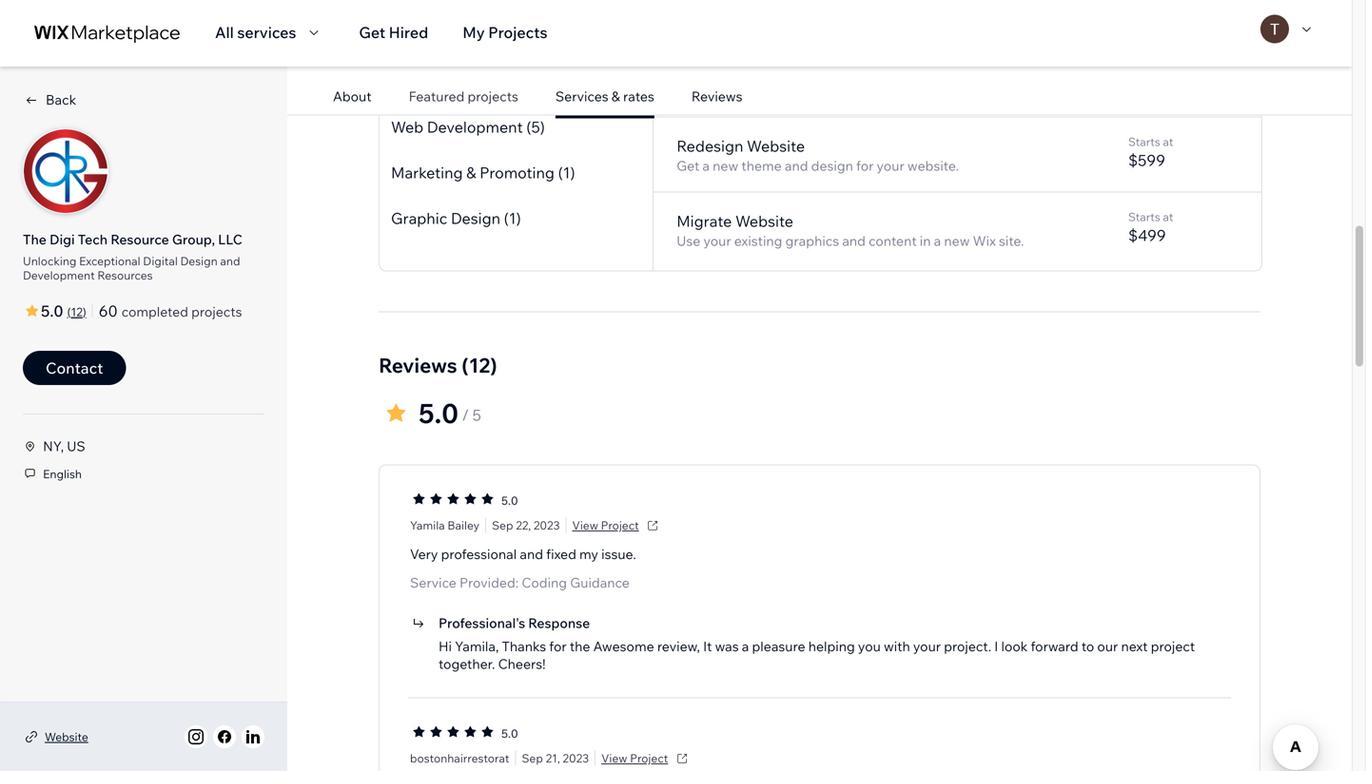 Task type: describe. For each thing, give the bounding box(es) containing it.
contact
[[46, 359, 103, 378]]

)
[[83, 305, 86, 319]]

website.
[[908, 158, 959, 174]]

a inside professional's response hi yamila, thanks for the awesome review, it was a pleasure helping you with your project. i look forward to our next project together. cheers!
[[742, 639, 749, 655]]

my
[[580, 546, 599, 563]]

with inside professional's response hi yamila, thanks for the awesome review, it was a pleasure helping you with your project. i look forward to our next project together. cheers!
[[884, 639, 910, 655]]

bostonhairrestorat
[[410, 752, 510, 766]]

60 completed projects
[[99, 302, 242, 321]]

all
[[215, 23, 234, 42]]

digital
[[143, 254, 178, 268]]

with inside advanced website design get a website with customized visuals, advanced features and more.
[[765, 82, 791, 99]]

awesome
[[593, 639, 654, 655]]

2023 for sep 22, 2023
[[534, 519, 560, 533]]

in
[[920, 233, 931, 249]]

1 horizontal spatial design
[[451, 209, 501, 228]]

online
[[391, 72, 438, 91]]

service provided: coding guidance
[[410, 575, 630, 592]]

projects
[[488, 23, 548, 42]]

helping
[[809, 639, 855, 655]]

2023 for sep 21, 2023
[[563, 752, 589, 766]]

sep 22, 2023
[[492, 519, 560, 533]]

project
[[1151, 639, 1195, 655]]

website link
[[45, 729, 88, 746]]

5.0 left (
[[41, 302, 63, 321]]

and down sep 22, 2023
[[520, 546, 543, 563]]

design inside advanced website design get a website with customized visuals, advanced features and more.
[[813, 62, 863, 81]]

graphic
[[391, 209, 448, 228]]

0 vertical spatial development
[[427, 118, 523, 137]]

was
[[715, 639, 739, 655]]

featured projects link
[[409, 88, 519, 105]]

all services
[[215, 23, 296, 42]]

my
[[463, 23, 485, 42]]

migrate website use your existing graphics and content in a new wix site.
[[677, 212, 1025, 249]]

services & rates link
[[556, 88, 655, 105]]

1 vertical spatial (1)
[[558, 163, 575, 182]]

sep for sep 22, 2023
[[492, 519, 513, 533]]

i
[[995, 639, 999, 655]]

1 starts from the top
[[1129, 60, 1161, 74]]

reviews for reviews (12)
[[379, 353, 457, 378]]

(1) for small tasks (1)
[[477, 26, 494, 45]]

resources
[[97, 268, 153, 283]]

the digi tech resource group, llc unlocking exceptional digital design and development resources
[[23, 231, 242, 283]]

to
[[1082, 639, 1095, 655]]

very
[[410, 546, 438, 563]]

get hired link
[[359, 21, 428, 44]]

theme
[[742, 158, 782, 174]]

starts at $499
[[1129, 210, 1174, 245]]

and inside migrate website use your existing graphics and content in a new wix site.
[[842, 233, 866, 249]]

response
[[528, 615, 590, 632]]

for inside redesign website get a new theme and design for your website.
[[857, 158, 874, 174]]

service
[[410, 575, 457, 592]]

store
[[441, 72, 480, 91]]

services & rates
[[556, 88, 655, 105]]

21,
[[546, 752, 560, 766]]

marketing
[[391, 163, 463, 182]]

60
[[99, 302, 118, 321]]

bailey
[[448, 519, 480, 533]]

view project link for sep 21, 2023
[[602, 751, 691, 768]]

for inside professional's response hi yamila, thanks for the awesome review, it was a pleasure helping you with your project. i look forward to our next project together. cheers!
[[549, 639, 567, 655]]

starts for $599
[[1129, 135, 1161, 149]]

all services button
[[215, 21, 325, 44]]

hired
[[389, 23, 428, 42]]

together.
[[439, 656, 495, 673]]

get inside redesign website get a new theme and design for your website.
[[677, 158, 700, 174]]

hi
[[439, 639, 452, 655]]

starts at $599
[[1129, 135, 1174, 170]]

look
[[1002, 639, 1028, 655]]

at for $599
[[1163, 135, 1174, 149]]

12
[[71, 305, 83, 319]]

view project for sep 22, 2023
[[572, 519, 639, 533]]

web
[[391, 118, 424, 137]]

(12)
[[462, 353, 497, 378]]

rates
[[623, 88, 655, 105]]

development inside the digi tech resource group, llc unlocking exceptional digital design and development resources
[[23, 268, 95, 283]]

project for sep 22, 2023
[[601, 519, 639, 533]]

get hired
[[359, 23, 428, 42]]

reviews for reviews
[[692, 88, 743, 105]]

digi
[[50, 231, 75, 248]]

a inside redesign website get a new theme and design for your website.
[[703, 158, 710, 174]]

professional's
[[439, 615, 525, 632]]

option group for yamila bailey
[[410, 491, 496, 512]]

contact button
[[23, 351, 126, 385]]

professional's response hi yamila, thanks for the awesome review, it was a pleasure helping you with your project. i look forward to our next project together. cheers!
[[439, 615, 1195, 673]]

wix
[[973, 233, 996, 249]]

tech
[[78, 231, 108, 248]]

back button
[[23, 91, 76, 108]]

yamila
[[410, 519, 445, 533]]

site.
[[999, 233, 1025, 249]]

redesign website get a new theme and design for your website.
[[677, 137, 959, 174]]

about link
[[333, 88, 372, 105]]

sep 21, 2023
[[522, 752, 589, 766]]



Task type: locate. For each thing, give the bounding box(es) containing it.
& right marketing
[[466, 163, 476, 182]]

5.0 / 5
[[419, 397, 481, 430]]

5.0 ( 12 )
[[41, 302, 86, 321]]

$599
[[1129, 151, 1166, 170]]

get down redesign at the top of the page
[[677, 158, 700, 174]]

5.0 up 22,
[[502, 494, 518, 508]]

1 vertical spatial starts
[[1129, 135, 1161, 149]]

yamila,
[[455, 639, 499, 655]]

0 vertical spatial new
[[713, 158, 739, 174]]

group,
[[172, 231, 215, 248]]

1 vertical spatial view project link
[[602, 751, 691, 768]]

2 starts from the top
[[1129, 135, 1161, 149]]

1 vertical spatial get
[[677, 82, 700, 99]]

for left the
[[549, 639, 567, 655]]

get down advanced
[[677, 82, 700, 99]]

1 horizontal spatial &
[[612, 88, 620, 105]]

web development (5)
[[391, 118, 545, 137]]

view project
[[572, 519, 639, 533], [602, 752, 668, 766]]

5.0 left "/ 5"
[[419, 397, 459, 430]]

sep
[[492, 519, 513, 533], [522, 752, 543, 766]]

1 horizontal spatial projects
[[468, 88, 519, 105]]

0 vertical spatial your
[[877, 158, 905, 174]]

project
[[601, 519, 639, 533], [630, 752, 668, 766]]

website for advanced
[[751, 62, 810, 81]]

advanced
[[677, 62, 748, 81]]

0 vertical spatial &
[[612, 88, 620, 105]]

1 option group from the top
[[410, 491, 496, 512]]

our
[[1098, 639, 1118, 655]]

view project link up issue.
[[572, 517, 662, 534]]

0 vertical spatial reviews
[[692, 88, 743, 105]]

with
[[765, 82, 791, 99], [884, 639, 910, 655]]

us
[[67, 438, 85, 455]]

starts up starts at $599
[[1129, 60, 1161, 74]]

1 at from the top
[[1163, 60, 1174, 74]]

starts inside starts at $499
[[1129, 210, 1161, 224]]

existing
[[734, 233, 783, 249]]

starts up the $499
[[1129, 210, 1161, 224]]

1 vertical spatial option group
[[410, 724, 496, 745]]

a
[[703, 82, 710, 99], [703, 158, 710, 174], [934, 233, 941, 249], [742, 639, 749, 655]]

1 vertical spatial projects
[[191, 304, 242, 320]]

content
[[869, 233, 917, 249]]

0 horizontal spatial with
[[765, 82, 791, 99]]

new
[[713, 158, 739, 174], [944, 233, 970, 249]]

with right website
[[765, 82, 791, 99]]

my projects link
[[463, 21, 548, 44]]

new inside migrate website use your existing graphics and content in a new wix site.
[[944, 233, 970, 249]]

0 vertical spatial view
[[572, 519, 599, 533]]

website for redesign
[[747, 137, 805, 156]]

0 vertical spatial design
[[813, 62, 863, 81]]

1 horizontal spatial (1)
[[504, 209, 521, 228]]

0 vertical spatial projects
[[468, 88, 519, 105]]

view right sep 21, 2023
[[602, 752, 628, 766]]

new down redesign at the top of the page
[[713, 158, 739, 174]]

a right in
[[934, 233, 941, 249]]

0 horizontal spatial new
[[713, 158, 739, 174]]

your inside migrate website use your existing graphics and content in a new wix site.
[[704, 233, 731, 249]]

1 vertical spatial at
[[1163, 135, 1174, 149]]

and right theme
[[785, 158, 808, 174]]

get inside advanced website design get a website with customized visuals, advanced features and more.
[[677, 82, 700, 99]]

1 vertical spatial with
[[884, 639, 910, 655]]

2 horizontal spatial (1)
[[558, 163, 575, 182]]

sep for sep 21, 2023
[[522, 752, 543, 766]]

1 vertical spatial development
[[23, 268, 95, 283]]

2023 right 21,
[[563, 752, 589, 766]]

0 vertical spatial for
[[857, 158, 874, 174]]

terryturtle85 image
[[1261, 15, 1289, 43]]

0 vertical spatial view project link
[[572, 517, 662, 534]]

fixed
[[546, 546, 577, 563]]

0 vertical spatial option group
[[410, 491, 496, 512]]

and left more.
[[1034, 82, 1058, 99]]

view for sep 21, 2023
[[602, 752, 628, 766]]

ny, us
[[43, 438, 85, 455]]

at up $599
[[1163, 135, 1174, 149]]

website
[[751, 62, 810, 81], [747, 137, 805, 156], [736, 212, 794, 231], [45, 730, 88, 745]]

with right you
[[884, 639, 910, 655]]

thanks
[[502, 639, 546, 655]]

view project for sep 21, 2023
[[602, 752, 668, 766]]

coding
[[522, 575, 567, 592]]

design
[[811, 158, 854, 174]]

projects up 'web development (5)'
[[468, 88, 519, 105]]

and inside advanced website design get a website with customized visuals, advanced features and more.
[[1034, 82, 1058, 99]]

view up my on the left
[[572, 519, 599, 533]]

tasks
[[434, 26, 473, 45]]

1 vertical spatial sep
[[522, 752, 543, 766]]

review,
[[657, 639, 700, 655]]

2 at from the top
[[1163, 135, 1174, 149]]

5.0
[[41, 302, 63, 321], [419, 397, 459, 430], [502, 494, 518, 508], [502, 727, 518, 741]]

features
[[980, 82, 1031, 99]]

reviews up 5.0 / 5
[[379, 353, 457, 378]]

1 vertical spatial new
[[944, 233, 970, 249]]

new inside redesign website get a new theme and design for your website.
[[713, 158, 739, 174]]

2 horizontal spatial design
[[813, 62, 863, 81]]

your left website.
[[877, 158, 905, 174]]

1 horizontal spatial new
[[944, 233, 970, 249]]

next
[[1121, 639, 1148, 655]]

sep left 21,
[[522, 752, 543, 766]]

your left project.
[[913, 639, 941, 655]]

and left content
[[842, 233, 866, 249]]

promoting
[[480, 163, 555, 182]]

view project right sep 21, 2023
[[602, 752, 668, 766]]

advanced website design get a website with customized visuals, advanced features and more.
[[677, 62, 1096, 99]]

& left 'rates'
[[612, 88, 620, 105]]

sep left 22,
[[492, 519, 513, 533]]

at inside starts at $499
[[1163, 210, 1174, 224]]

at
[[1163, 60, 1174, 74], [1163, 135, 1174, 149], [1163, 210, 1174, 224]]

0 horizontal spatial (1)
[[477, 26, 494, 45]]

website for migrate
[[736, 212, 794, 231]]

2 horizontal spatial your
[[913, 639, 941, 655]]

it
[[703, 639, 712, 655]]

and down the llc
[[220, 254, 240, 268]]

0 horizontal spatial projects
[[191, 304, 242, 320]]

exceptional
[[79, 254, 140, 268]]

22,
[[516, 519, 531, 533]]

0 horizontal spatial 2023
[[534, 519, 560, 533]]

1 vertical spatial design
[[451, 209, 501, 228]]

starts inside starts at $599
[[1129, 135, 1161, 149]]

graphics
[[786, 233, 839, 249]]

& for marketing
[[466, 163, 476, 182]]

very professional and fixed my issue.
[[410, 546, 636, 563]]

view project up issue.
[[572, 519, 639, 533]]

option group up bostonhairrestorat
[[410, 724, 496, 745]]

a inside migrate website use your existing graphics and content in a new wix site.
[[934, 233, 941, 249]]

reviews down advanced
[[692, 88, 743, 105]]

1 horizontal spatial sep
[[522, 752, 543, 766]]

project.
[[944, 639, 992, 655]]

3 starts from the top
[[1129, 210, 1161, 224]]

1 horizontal spatial development
[[427, 118, 523, 137]]

0 vertical spatial (1)
[[477, 26, 494, 45]]

design inside the digi tech resource group, llc unlocking exceptional digital design and development resources
[[180, 254, 218, 268]]

0 vertical spatial starts
[[1129, 60, 1161, 74]]

(1) down promoting
[[504, 209, 521, 228]]

0 vertical spatial view project
[[572, 519, 639, 533]]

view for sep 22, 2023
[[572, 519, 599, 533]]

website inside advanced website design get a website with customized visuals, advanced features and more.
[[751, 62, 810, 81]]

online store (3)
[[391, 72, 502, 91]]

a down redesign at the top of the page
[[703, 158, 710, 174]]

option group
[[410, 491, 496, 512], [410, 724, 496, 745]]

a down advanced
[[703, 82, 710, 99]]

1 horizontal spatial your
[[877, 158, 905, 174]]

starts
[[1129, 60, 1161, 74], [1129, 135, 1161, 149], [1129, 210, 1161, 224]]

website
[[713, 82, 762, 99]]

2 vertical spatial (1)
[[504, 209, 521, 228]]

your down migrate
[[704, 233, 731, 249]]

starts for $499
[[1129, 210, 1161, 224]]

marketing & promoting (1)
[[391, 163, 575, 182]]

pleasure
[[752, 639, 806, 655]]

featured
[[409, 88, 465, 105]]

(3)
[[483, 72, 502, 91]]

0 horizontal spatial reviews
[[379, 353, 457, 378]]

issue.
[[602, 546, 636, 563]]

0 vertical spatial project
[[601, 519, 639, 533]]

new left wix
[[944, 233, 970, 249]]

ny,
[[43, 438, 64, 455]]

(1) right tasks
[[477, 26, 494, 45]]

1 vertical spatial your
[[704, 233, 731, 249]]

projects inside "60 completed projects"
[[191, 304, 242, 320]]

get
[[359, 23, 385, 42], [677, 82, 700, 99], [677, 158, 700, 174]]

completed
[[122, 304, 188, 320]]

my projects
[[463, 23, 548, 42]]

1 horizontal spatial reviews
[[692, 88, 743, 105]]

graphic design (1)
[[391, 209, 521, 228]]

(
[[67, 305, 71, 319]]

1 horizontal spatial for
[[857, 158, 874, 174]]

1 vertical spatial 2023
[[563, 752, 589, 766]]

2 vertical spatial at
[[1163, 210, 1174, 224]]

0 horizontal spatial development
[[23, 268, 95, 283]]

2023 right 22,
[[534, 519, 560, 533]]

website inside migrate website use your existing graphics and content in a new wix site.
[[736, 212, 794, 231]]

0 vertical spatial with
[[765, 82, 791, 99]]

5.0 up bostonhairrestorat
[[502, 727, 518, 741]]

your inside redesign website get a new theme and design for your website.
[[877, 158, 905, 174]]

llc
[[218, 231, 242, 248]]

guidance
[[570, 575, 630, 592]]

services
[[556, 88, 609, 105]]

reviews (12)
[[379, 353, 497, 378]]

design up the "customized"
[[813, 62, 863, 81]]

at up starts at $599
[[1163, 60, 1174, 74]]

1 vertical spatial view
[[602, 752, 628, 766]]

and
[[1034, 82, 1058, 99], [785, 158, 808, 174], [842, 233, 866, 249], [220, 254, 240, 268], [520, 546, 543, 563]]

$499
[[1129, 226, 1166, 245]]

3 at from the top
[[1163, 210, 1174, 224]]

back
[[46, 91, 76, 108]]

starts up $599
[[1129, 135, 1161, 149]]

starts at
[[1129, 60, 1174, 74]]

and inside the digi tech resource group, llc unlocking exceptional digital design and development resources
[[220, 254, 240, 268]]

1 vertical spatial project
[[630, 752, 668, 766]]

a inside advanced website design get a website with customized visuals, advanced features and more.
[[703, 82, 710, 99]]

migrate
[[677, 212, 732, 231]]

projects right completed
[[191, 304, 242, 320]]

2023
[[534, 519, 560, 533], [563, 752, 589, 766]]

option group up yamila bailey
[[410, 491, 496, 512]]

0 horizontal spatial sep
[[492, 519, 513, 533]]

0 vertical spatial at
[[1163, 60, 1174, 74]]

get left hired
[[359, 23, 385, 42]]

1 horizontal spatial with
[[884, 639, 910, 655]]

& for services
[[612, 88, 620, 105]]

option group for bostonhairrestorat
[[410, 724, 496, 745]]

(5)
[[527, 118, 545, 137]]

yamila bailey
[[410, 519, 480, 533]]

(1) right promoting
[[558, 163, 575, 182]]

reviews
[[692, 88, 743, 105], [379, 353, 457, 378]]

project right sep 21, 2023
[[630, 752, 668, 766]]

2 vertical spatial starts
[[1129, 210, 1161, 224]]

customized
[[794, 82, 866, 99]]

1 horizontal spatial 2023
[[563, 752, 589, 766]]

about
[[333, 88, 372, 105]]

you
[[858, 639, 881, 655]]

0 vertical spatial sep
[[492, 519, 513, 533]]

0 horizontal spatial for
[[549, 639, 567, 655]]

development up "5.0 ( 12 )"
[[23, 268, 95, 283]]

small
[[391, 26, 431, 45]]

small tasks (1)
[[391, 26, 494, 45]]

2 vertical spatial get
[[677, 158, 700, 174]]

view project link for sep 22, 2023
[[572, 517, 662, 534]]

2 vertical spatial your
[[913, 639, 941, 655]]

website inside redesign website get a new theme and design for your website.
[[747, 137, 805, 156]]

1 horizontal spatial view
[[602, 752, 628, 766]]

and inside redesign website get a new theme and design for your website.
[[785, 158, 808, 174]]

project for sep 21, 2023
[[630, 752, 668, 766]]

1 vertical spatial &
[[466, 163, 476, 182]]

1 vertical spatial reviews
[[379, 353, 457, 378]]

design down "group,"
[[180, 254, 218, 268]]

at for $499
[[1163, 210, 1174, 224]]

1 vertical spatial view project
[[602, 752, 668, 766]]

0 vertical spatial 2023
[[534, 519, 560, 533]]

project up issue.
[[601, 519, 639, 533]]

use
[[677, 233, 701, 249]]

0 horizontal spatial your
[[704, 233, 731, 249]]

0 horizontal spatial view
[[572, 519, 599, 533]]

reviews link
[[692, 88, 743, 105]]

the digi tech resource group, llc image
[[24, 129, 108, 213]]

0 horizontal spatial &
[[466, 163, 476, 182]]

your inside professional's response hi yamila, thanks for the awesome review, it was a pleasure helping you with your project. i look forward to our next project together. cheers!
[[913, 639, 941, 655]]

services
[[237, 23, 296, 42]]

design down marketing & promoting (1)
[[451, 209, 501, 228]]

view project link right sep 21, 2023
[[602, 751, 691, 768]]

2 vertical spatial design
[[180, 254, 218, 268]]

(1) for graphic design (1)
[[504, 209, 521, 228]]

view
[[572, 519, 599, 533], [602, 752, 628, 766]]

a right the "was" at the bottom right
[[742, 639, 749, 655]]

at inside starts at $599
[[1163, 135, 1174, 149]]

cheers!
[[498, 656, 546, 673]]

for right design on the right top of page
[[857, 158, 874, 174]]

0 vertical spatial get
[[359, 23, 385, 42]]

1 vertical spatial for
[[549, 639, 567, 655]]

0 horizontal spatial design
[[180, 254, 218, 268]]

forward
[[1031, 639, 1079, 655]]

2 option group from the top
[[410, 724, 496, 745]]

at up the $499
[[1163, 210, 1174, 224]]

development down 'featured projects' link
[[427, 118, 523, 137]]



Task type: vqa. For each thing, say whether or not it's contained in the screenshot.
'seo' in "Get an SEO setup plan, index your site on Google and start optimizing for search."
no



